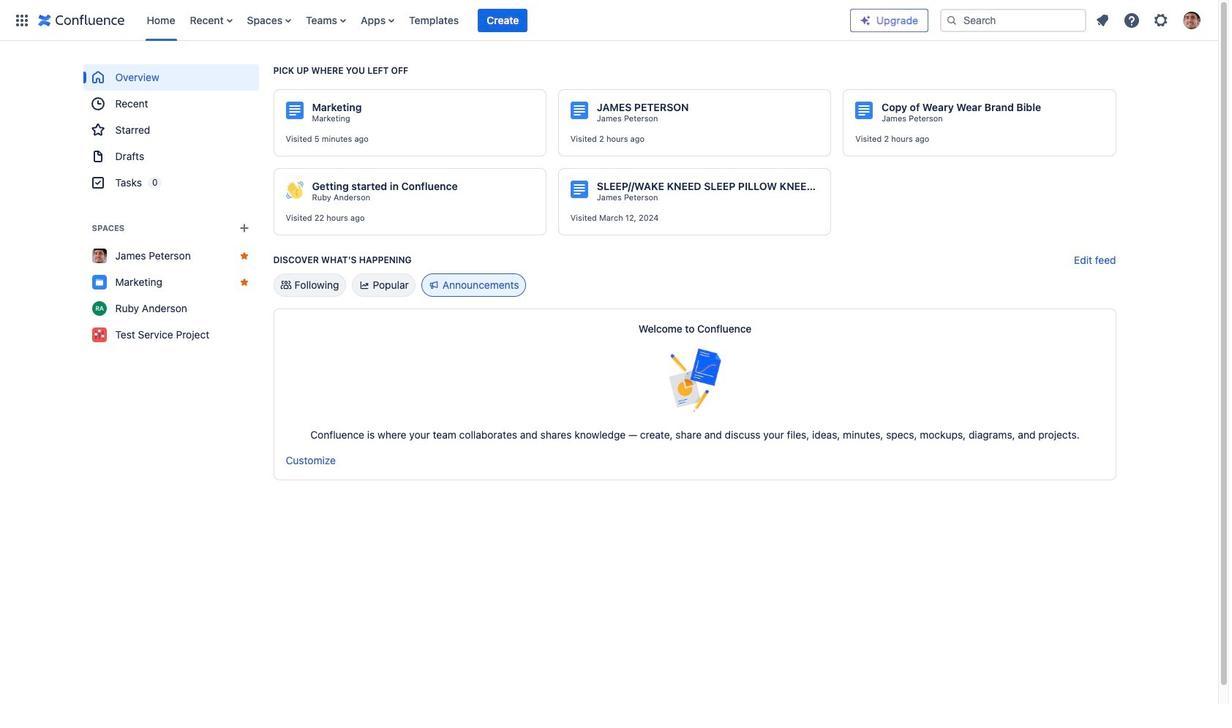 Task type: vqa. For each thing, say whether or not it's contained in the screenshot.
Issue Type Hierarchy 'link'
no



Task type: locate. For each thing, give the bounding box(es) containing it.
appswitcher icon image
[[13, 11, 31, 29]]

unstar this space image
[[238, 250, 250, 262]]

Search field
[[941, 8, 1087, 32]]

your profile and preferences image
[[1184, 11, 1201, 29]]

premium image
[[860, 14, 872, 26]]

notification icon image
[[1094, 11, 1112, 29]]

help icon image
[[1124, 11, 1141, 29]]

banner
[[0, 0, 1219, 41]]

1 horizontal spatial list
[[1090, 7, 1210, 33]]

group
[[83, 64, 259, 196]]

list item inside list
[[478, 8, 528, 32]]

:wave: image
[[286, 182, 303, 199]]

None search field
[[941, 8, 1087, 32]]

list
[[139, 0, 851, 41], [1090, 7, 1210, 33]]

list for "appswitcher icon"
[[139, 0, 851, 41]]

settings icon image
[[1153, 11, 1171, 29]]

list for the premium image
[[1090, 7, 1210, 33]]

list item
[[478, 8, 528, 32]]

0 horizontal spatial list
[[139, 0, 851, 41]]

confluence image
[[38, 11, 125, 29], [38, 11, 125, 29]]



Task type: describe. For each thing, give the bounding box(es) containing it.
search image
[[947, 14, 958, 26]]

unstar this space image
[[238, 277, 250, 288]]

global element
[[9, 0, 851, 41]]

:wave: image
[[286, 182, 303, 199]]

create a space image
[[235, 220, 253, 237]]



